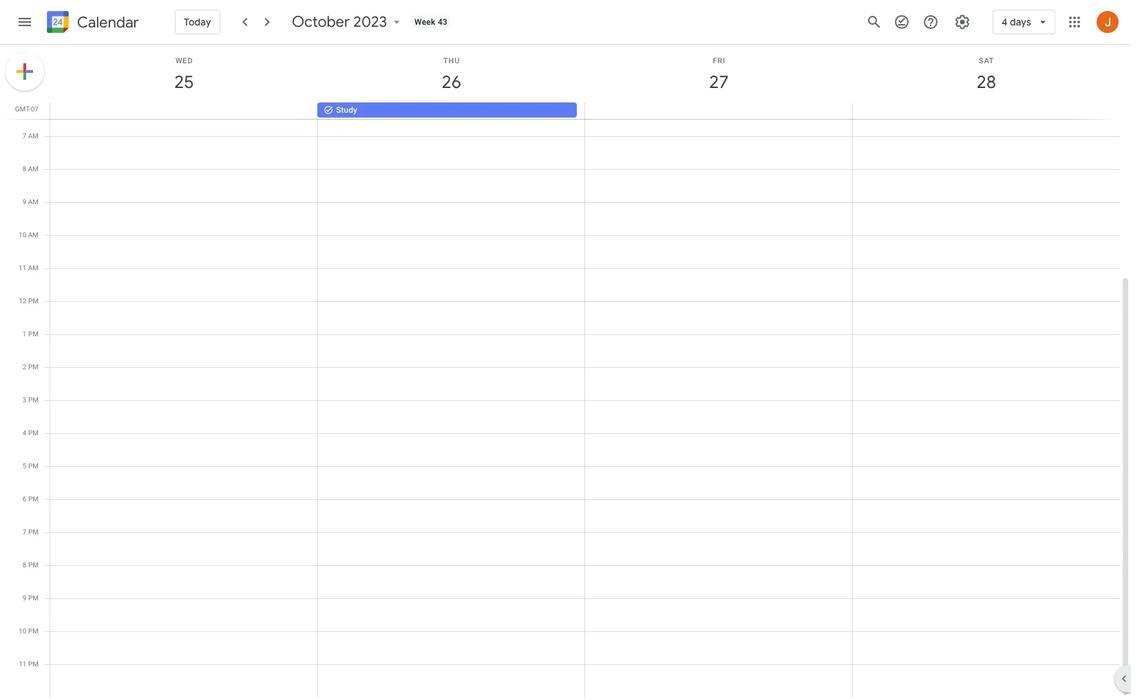 Task type: vqa. For each thing, say whether or not it's contained in the screenshot.


Task type: describe. For each thing, give the bounding box(es) containing it.
11 pm
[[19, 661, 39, 669]]

6 pm
[[23, 496, 39, 503]]

9 am
[[22, 198, 39, 206]]

fri 27
[[708, 56, 728, 94]]

october 2023
[[292, 12, 387, 32]]

11 am
[[19, 264, 39, 272]]

pm for 7 pm
[[28, 529, 39, 536]]

5
[[23, 463, 26, 470]]

pm for 9 pm
[[28, 595, 39, 602]]

today
[[184, 16, 211, 28]]

wed
[[175, 56, 193, 65]]

12
[[19, 297, 26, 305]]

2 pm
[[23, 364, 39, 371]]

settings menu image
[[954, 14, 971, 30]]

2
[[23, 364, 26, 371]]

11 for 11 am
[[19, 264, 26, 272]]

12 pm
[[19, 297, 39, 305]]

am for 9 am
[[28, 198, 39, 206]]

am for 7 am
[[28, 132, 39, 140]]

pm for 2 pm
[[28, 364, 39, 371]]

grid containing 25
[[0, 45, 1131, 699]]

pm for 11 pm
[[28, 661, 39, 669]]

4 pm
[[23, 430, 39, 437]]

sat
[[979, 56, 994, 65]]

today button
[[175, 6, 220, 39]]

28
[[976, 71, 995, 94]]

study
[[336, 105, 357, 115]]

8 for 8 am
[[22, 165, 26, 173]]

gmt-
[[15, 105, 31, 113]]

am for 11 am
[[28, 264, 39, 272]]

10 for 10 pm
[[19, 628, 26, 635]]

9 for 9 pm
[[23, 595, 26, 602]]

10 for 10 am
[[19, 231, 26, 239]]

27 link
[[703, 67, 735, 98]]

4 days button
[[993, 6, 1055, 39]]

3 pm
[[23, 397, 39, 404]]

7 for 7 pm
[[23, 529, 26, 536]]

pm for 3 pm
[[28, 397, 39, 404]]

pm for 8 pm
[[28, 562, 39, 569]]

07
[[31, 105, 39, 113]]

25
[[173, 71, 193, 94]]

gmt-07
[[15, 105, 39, 113]]

5 pm
[[23, 463, 39, 470]]

1 pm
[[23, 330, 39, 338]]

pm for 12 pm
[[28, 297, 39, 305]]

pm for 5 pm
[[28, 463, 39, 470]]

43
[[438, 17, 448, 27]]



Task type: locate. For each thing, give the bounding box(es) containing it.
calendar heading
[[74, 13, 139, 32]]

4 up 5
[[23, 430, 26, 437]]

12 pm from the top
[[28, 661, 39, 669]]

2 7 from the top
[[23, 529, 26, 536]]

pm up 8 pm at the bottom left of page
[[28, 529, 39, 536]]

study row
[[44, 103, 1131, 119]]

3 cell from the left
[[852, 103, 1119, 119]]

7 down gmt-
[[22, 132, 26, 140]]

26
[[441, 71, 460, 94]]

am for 8 am
[[28, 165, 39, 173]]

4 pm from the top
[[28, 397, 39, 404]]

2 am from the top
[[28, 165, 39, 173]]

am down 8 am on the left top
[[28, 198, 39, 206]]

4 left "days"
[[1002, 16, 1008, 28]]

sat 28
[[976, 56, 995, 94]]

calendar
[[77, 13, 139, 32]]

thu 26
[[441, 56, 460, 94]]

pm for 10 pm
[[28, 628, 39, 635]]

4 inside 'grid'
[[23, 430, 26, 437]]

pm down 9 pm
[[28, 628, 39, 635]]

0 vertical spatial 11
[[19, 264, 26, 272]]

10 up 11 pm
[[19, 628, 26, 635]]

11
[[19, 264, 26, 272], [19, 661, 26, 669]]

october 2023 button
[[286, 12, 409, 32]]

3 pm from the top
[[28, 364, 39, 371]]

9
[[22, 198, 26, 206], [23, 595, 26, 602]]

pm right 6
[[28, 496, 39, 503]]

1 vertical spatial 10
[[19, 628, 26, 635]]

1 pm from the top
[[28, 297, 39, 305]]

0 vertical spatial 8
[[22, 165, 26, 173]]

cell
[[50, 103, 318, 119], [585, 103, 852, 119], [852, 103, 1119, 119]]

2 10 from the top
[[19, 628, 26, 635]]

am up 12 pm
[[28, 264, 39, 272]]

2 9 from the top
[[23, 595, 26, 602]]

8 up 9 pm
[[23, 562, 26, 569]]

1 vertical spatial 9
[[23, 595, 26, 602]]

thu
[[443, 56, 460, 65]]

10
[[19, 231, 26, 239], [19, 628, 26, 635]]

7 for 7 am
[[22, 132, 26, 140]]

calendar element
[[44, 8, 139, 39]]

9 pm from the top
[[28, 562, 39, 569]]

8 am
[[22, 165, 39, 173]]

1 7 from the top
[[22, 132, 26, 140]]

pm right 3
[[28, 397, 39, 404]]

28 link
[[971, 67, 1002, 98]]

7
[[22, 132, 26, 140], [23, 529, 26, 536]]

pm down 8 pm at the bottom left of page
[[28, 595, 39, 602]]

8 for 8 pm
[[23, 562, 26, 569]]

1 am from the top
[[28, 132, 39, 140]]

11 down 10 pm
[[19, 661, 26, 669]]

25 link
[[168, 67, 200, 98]]

7 down 6
[[23, 529, 26, 536]]

10 pm from the top
[[28, 595, 39, 602]]

am down 7 am
[[28, 165, 39, 173]]

pm right 12
[[28, 297, 39, 305]]

pm right 2
[[28, 364, 39, 371]]

1 11 from the top
[[19, 264, 26, 272]]

october
[[292, 12, 350, 32]]

6 pm from the top
[[28, 463, 39, 470]]

5 pm from the top
[[28, 430, 39, 437]]

days
[[1010, 16, 1031, 28]]

pm for 4 pm
[[28, 430, 39, 437]]

2 11 from the top
[[19, 661, 26, 669]]

0 vertical spatial 10
[[19, 231, 26, 239]]

am for 10 am
[[28, 231, 39, 239]]

4 for 4 pm
[[23, 430, 26, 437]]

week
[[414, 17, 436, 27]]

27
[[708, 71, 728, 94]]

8 down 7 am
[[22, 165, 26, 173]]

am down 07 at the top
[[28, 132, 39, 140]]

10 am
[[19, 231, 39, 239]]

0 vertical spatial 7
[[22, 132, 26, 140]]

10 up 11 am
[[19, 231, 26, 239]]

9 for 9 am
[[22, 198, 26, 206]]

8 pm
[[23, 562, 39, 569]]

pm
[[28, 297, 39, 305], [28, 330, 39, 338], [28, 364, 39, 371], [28, 397, 39, 404], [28, 430, 39, 437], [28, 463, 39, 470], [28, 496, 39, 503], [28, 529, 39, 536], [28, 562, 39, 569], [28, 595, 39, 602], [28, 628, 39, 635], [28, 661, 39, 669]]

cell down 25 link
[[50, 103, 318, 119]]

2 8 from the top
[[23, 562, 26, 569]]

wed 25
[[173, 56, 193, 94]]

8 pm from the top
[[28, 529, 39, 536]]

1 vertical spatial 4
[[23, 430, 26, 437]]

4 inside popup button
[[1002, 16, 1008, 28]]

am down 9 am
[[28, 231, 39, 239]]

9 pm
[[23, 595, 39, 602]]

4 for 4 days
[[1002, 16, 1008, 28]]

pm right 5
[[28, 463, 39, 470]]

2023
[[353, 12, 387, 32]]

1
[[23, 330, 26, 338]]

3
[[23, 397, 26, 404]]

cell down the 28 'link'
[[852, 103, 1119, 119]]

pm for 1 pm
[[28, 330, 39, 338]]

pm up 9 pm
[[28, 562, 39, 569]]

1 9 from the top
[[22, 198, 26, 206]]

9 up 10 pm
[[23, 595, 26, 602]]

1 horizontal spatial 4
[[1002, 16, 1008, 28]]

4
[[1002, 16, 1008, 28], [23, 430, 26, 437]]

3 am from the top
[[28, 198, 39, 206]]

0 vertical spatial 4
[[1002, 16, 1008, 28]]

4 am from the top
[[28, 231, 39, 239]]

8
[[22, 165, 26, 173], [23, 562, 26, 569]]

11 pm from the top
[[28, 628, 39, 635]]

1 vertical spatial 8
[[23, 562, 26, 569]]

11 for 11 pm
[[19, 661, 26, 669]]

7 pm
[[23, 529, 39, 536]]

fri
[[713, 56, 726, 65]]

1 vertical spatial 7
[[23, 529, 26, 536]]

pm down 10 pm
[[28, 661, 39, 669]]

0 horizontal spatial 4
[[23, 430, 26, 437]]

pm for 6 pm
[[28, 496, 39, 503]]

1 8 from the top
[[22, 165, 26, 173]]

26 link
[[436, 67, 467, 98]]

10 pm
[[19, 628, 39, 635]]

pm right 1
[[28, 330, 39, 338]]

7 pm from the top
[[28, 496, 39, 503]]

week 43
[[414, 17, 448, 27]]

am
[[28, 132, 39, 140], [28, 165, 39, 173], [28, 198, 39, 206], [28, 231, 39, 239], [28, 264, 39, 272]]

pm down "3 pm"
[[28, 430, 39, 437]]

5 am from the top
[[28, 264, 39, 272]]

0 vertical spatial 9
[[22, 198, 26, 206]]

2 cell from the left
[[585, 103, 852, 119]]

study button
[[318, 103, 577, 118]]

2 pm from the top
[[28, 330, 39, 338]]

1 10 from the top
[[19, 231, 26, 239]]

1 vertical spatial 11
[[19, 661, 26, 669]]

11 up 12
[[19, 264, 26, 272]]

grid
[[0, 45, 1131, 699]]

6
[[23, 496, 26, 503]]

4 days
[[1002, 16, 1031, 28]]

main drawer image
[[17, 14, 33, 30]]

9 up 10 am
[[22, 198, 26, 206]]

7 am
[[22, 132, 39, 140]]

cell down 27 link
[[585, 103, 852, 119]]

1 cell from the left
[[50, 103, 318, 119]]



